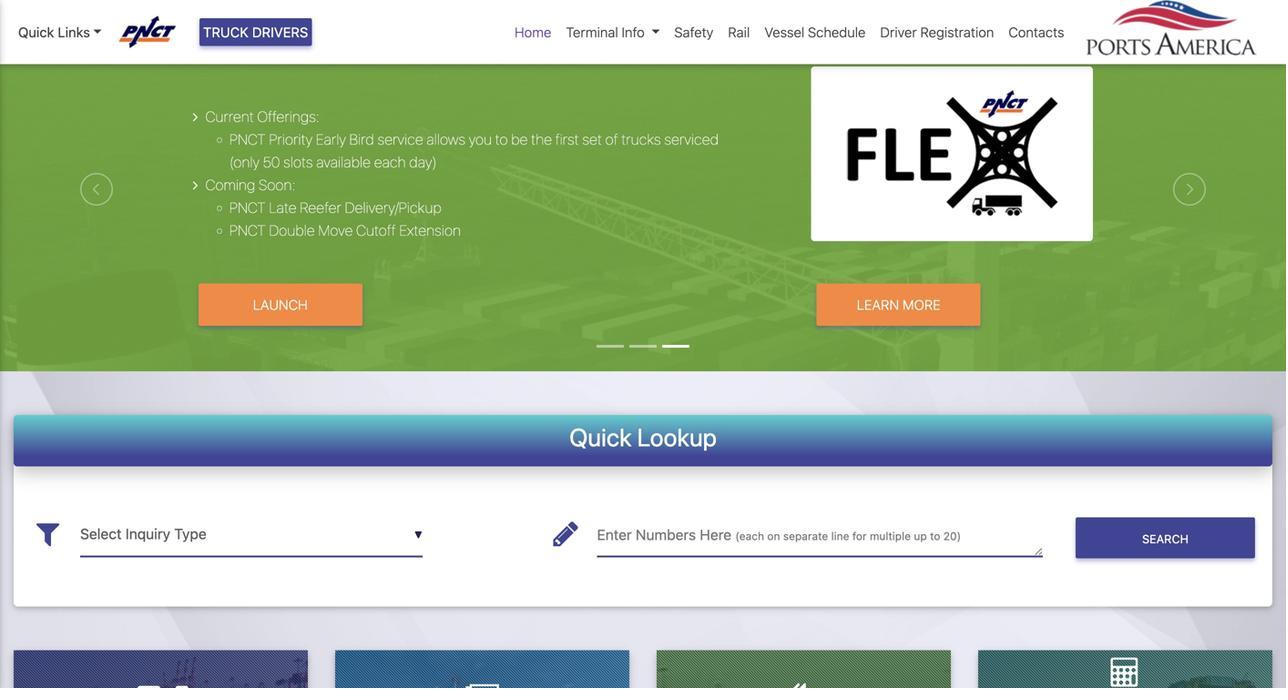 Task type: vqa. For each thing, say whether or not it's contained in the screenshot.
Extension
yes



Task type: describe. For each thing, give the bounding box(es) containing it.
quick for quick lookup
[[569, 423, 632, 452]]

pnct flex service
[[193, 30, 486, 68]]

schedule
[[808, 24, 866, 40]]

up
[[914, 530, 927, 543]]

flexible service image
[[0, 7, 1286, 474]]

search
[[1142, 532, 1189, 546]]

truck drivers link
[[200, 18, 312, 46]]

▼
[[414, 529, 423, 542]]

mobile image
[[176, 682, 188, 689]]

driver registration link
[[873, 15, 1002, 50]]

search button
[[1076, 518, 1255, 559]]

coming soon: pnct late reefer delivery/pickup pnct double move cutoff extension
[[205, 176, 461, 239]]

launch button
[[198, 284, 362, 326]]

early
[[316, 131, 346, 148]]

you
[[469, 131, 492, 148]]

soon:
[[259, 176, 296, 194]]

info
[[622, 24, 645, 40]]

priority
[[269, 131, 313, 148]]

20)
[[944, 530, 961, 543]]

bird
[[349, 131, 374, 148]]

safety link
[[667, 15, 721, 50]]

coming
[[205, 176, 255, 194]]

for
[[853, 530, 867, 543]]

allows
[[427, 131, 466, 148]]

reefer
[[300, 199, 342, 216]]

driver
[[880, 24, 917, 40]]

extension
[[399, 222, 461, 239]]

truck drivers
[[203, 24, 308, 40]]

of
[[605, 131, 618, 148]]

vessel
[[765, 24, 805, 40]]

slots
[[283, 154, 313, 171]]

launch
[[253, 297, 308, 313]]

here
[[700, 527, 732, 544]]

each
[[374, 154, 406, 171]]

enter numbers here (each on separate line for multiple up to 20)
[[597, 527, 961, 544]]

quick for quick links
[[18, 24, 54, 40]]

rail
[[728, 24, 750, 40]]

multiple
[[870, 530, 911, 543]]

safety
[[675, 24, 714, 40]]

(only
[[229, 154, 260, 171]]

more
[[903, 297, 941, 313]]

line
[[831, 530, 850, 543]]

terminal info
[[566, 24, 645, 40]]

enter
[[597, 527, 632, 544]]

current
[[205, 108, 254, 125]]

home
[[515, 24, 552, 40]]

angle right image for current
[[193, 110, 198, 124]]

truck
[[203, 24, 249, 40]]

drivers
[[252, 24, 308, 40]]

quick links
[[18, 24, 90, 40]]

the
[[531, 131, 552, 148]]



Task type: locate. For each thing, give the bounding box(es) containing it.
None text field
[[597, 513, 1043, 557]]

pnct inside current offerings: pnct priority early bird service allows you to be the first set of trucks serviced (only 50 slots available each day)
[[229, 131, 266, 148]]

quick links link
[[18, 22, 102, 42]]

quick lookup
[[569, 423, 717, 452]]

lookup
[[637, 423, 717, 452]]

offerings:
[[257, 108, 320, 125]]

trucks
[[622, 131, 661, 148]]

delivery/pickup
[[345, 199, 442, 216]]

1 vertical spatial to
[[930, 530, 941, 543]]

pnct up current
[[193, 30, 275, 68]]

to inside current offerings: pnct priority early bird service allows you to be the first set of trucks serviced (only 50 slots available each day)
[[495, 131, 508, 148]]

2 angle right image from the top
[[193, 178, 198, 193]]

1 horizontal spatial quick
[[569, 423, 632, 452]]

(each
[[735, 530, 764, 543]]

service
[[362, 30, 486, 68]]

0 horizontal spatial to
[[495, 131, 508, 148]]

be
[[511, 131, 528, 148]]

to inside enter numbers here (each on separate line for multiple up to 20)
[[930, 530, 941, 543]]

to
[[495, 131, 508, 148], [930, 530, 941, 543]]

1 angle right image from the top
[[193, 110, 198, 124]]

day)
[[409, 154, 437, 171]]

pnct left double
[[229, 222, 266, 239]]

to right up
[[930, 530, 941, 543]]

angle right image
[[193, 110, 198, 124], [193, 178, 198, 193]]

1 horizontal spatial to
[[930, 530, 941, 543]]

vessel schedule
[[765, 24, 866, 40]]

cutoff
[[356, 222, 396, 239]]

1 vertical spatial quick
[[569, 423, 632, 452]]

late
[[269, 199, 297, 216]]

vessel schedule link
[[757, 15, 873, 50]]

driver registration
[[880, 24, 994, 40]]

set
[[582, 131, 602, 148]]

to left be
[[495, 131, 508, 148]]

pnct down coming
[[229, 199, 266, 216]]

service
[[378, 131, 423, 148]]

links
[[58, 24, 90, 40]]

learn more
[[857, 297, 941, 313]]

first
[[555, 131, 579, 148]]

alert
[[0, 0, 1286, 7]]

available
[[316, 154, 371, 171]]

contacts
[[1009, 24, 1065, 40]]

home link
[[507, 15, 559, 50]]

angle right image left current
[[193, 110, 198, 124]]

move
[[318, 222, 353, 239]]

0 horizontal spatial quick
[[18, 24, 54, 40]]

0 vertical spatial quick
[[18, 24, 54, 40]]

0 vertical spatial to
[[495, 131, 508, 148]]

on
[[767, 530, 780, 543]]

None text field
[[80, 513, 423, 557]]

flex
[[282, 30, 355, 68]]

angle right image for coming
[[193, 178, 198, 193]]

1 vertical spatial angle right image
[[193, 178, 198, 193]]

quick left links
[[18, 24, 54, 40]]

learn
[[857, 297, 899, 313]]

current offerings: pnct priority early bird service allows you to be the first set of trucks serviced (only 50 slots available each day)
[[205, 108, 719, 171]]

numbers
[[636, 527, 696, 544]]

0 vertical spatial angle right image
[[193, 110, 198, 124]]

serviced
[[664, 131, 719, 148]]

terminal
[[566, 24, 618, 40]]

learn more link
[[817, 284, 981, 326]]

quick left lookup
[[569, 423, 632, 452]]

separate
[[783, 530, 828, 543]]

pnct up (only
[[229, 131, 266, 148]]

quick inside "link"
[[18, 24, 54, 40]]

registration
[[921, 24, 994, 40]]

angle right image left coming
[[193, 178, 198, 193]]

pnct
[[193, 30, 275, 68], [229, 131, 266, 148], [229, 199, 266, 216], [229, 222, 266, 239]]

50
[[263, 154, 280, 171]]

double
[[269, 222, 315, 239]]

quick
[[18, 24, 54, 40], [569, 423, 632, 452]]

rail link
[[721, 15, 757, 50]]

contacts link
[[1002, 15, 1072, 50]]

terminal info link
[[559, 15, 667, 50]]



